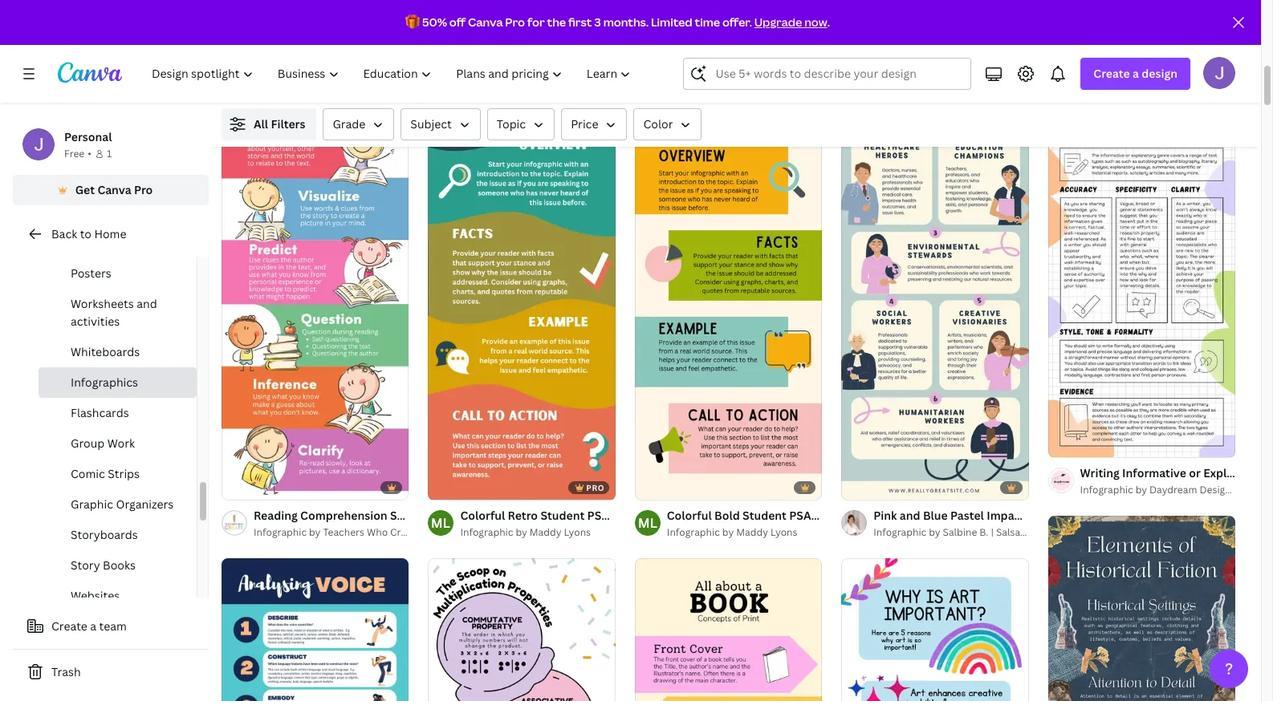Task type: describe. For each thing, give the bounding box(es) containing it.
create a team
[[51, 619, 127, 634]]

posters
[[71, 266, 111, 281]]

flashcards
[[71, 405, 129, 421]]

group work link
[[39, 429, 197, 459]]

upgrade now button
[[754, 14, 827, 30]]

worksheets
[[71, 296, 134, 311]]

•
[[88, 147, 91, 161]]

activities
[[71, 314, 120, 329]]

graphic organizers link
[[39, 490, 197, 520]]

and for pink
[[900, 508, 920, 523]]

all filters
[[254, 116, 305, 132]]

infographic by daydream designs
[[1080, 483, 1236, 497]]

professions
[[1043, 508, 1106, 523]]

visual arts why art is so important infographic in colorful illustrative style image
[[841, 559, 1029, 702]]

by for infographic by teachers who create's team link
[[309, 526, 321, 539]]

flashcards link
[[39, 398, 197, 429]]

by for colorful retro student psa walk through template infographic image at the left ml link's infographic by maddy lyons link
[[516, 526, 527, 539]]

impactful
[[987, 508, 1040, 523]]

back
[[51, 226, 77, 242]]

design
[[1142, 66, 1178, 81]]

infographic by teachers who create's team
[[254, 526, 455, 539]]

designs
[[1200, 483, 1236, 497]]

b.
[[980, 526, 989, 539]]

create a design button
[[1081, 58, 1190, 90]]

work
[[107, 436, 135, 451]]

grade button
[[323, 108, 394, 140]]

get canva pro
[[75, 182, 153, 197]]

3
[[594, 14, 601, 30]]

comic
[[71, 466, 105, 482]]

lyons for colorful bold student psa infographic walkthrough template image
[[771, 526, 797, 539]]

story books link
[[39, 551, 197, 581]]

who
[[367, 526, 388, 539]]

get
[[75, 182, 95, 197]]

turquoise orange white bold illustrative english analysing voice poster image
[[222, 559, 409, 702]]

the
[[547, 14, 566, 30]]

create's
[[390, 526, 428, 539]]

for
[[527, 14, 545, 30]]

pink and blue pastel impactful professions infographic image
[[841, 32, 1029, 500]]

by for infographic by daydream designs link
[[1136, 483, 1147, 497]]

blue textured scrapbook collage literature elements of historical fiction infographic image
[[1048, 516, 1235, 702]]

infographic by maddy lyons for maddy lyons icon
[[460, 526, 591, 539]]

1 for 1
[[107, 147, 112, 161]]

infographic down infographic by daydream designs link
[[1109, 508, 1172, 523]]

1 of 2 link
[[841, 32, 1029, 500]]

ml link for colorful bold student psa infographic walkthrough template image
[[635, 510, 660, 536]]

by for infographic by maddy lyons link associated with colorful bold student psa infographic walkthrough template image's ml link
[[722, 526, 734, 539]]

subject button
[[401, 108, 481, 140]]

pro inside button
[[134, 182, 153, 197]]

group work
[[71, 436, 135, 451]]

filters
[[271, 116, 305, 132]]

Search search field
[[716, 59, 961, 89]]

1 horizontal spatial canva
[[468, 14, 503, 30]]

infographic by daydream designs link
[[1080, 482, 1236, 498]]

back to home link
[[13, 218, 209, 250]]

websites link
[[39, 581, 197, 612]]

canva inside get canva pro button
[[97, 182, 131, 197]]

subject
[[410, 116, 452, 132]]

home
[[94, 226, 126, 242]]

pink and blue pastel impactful professions infographic infographic by salbine b. | salsal design
[[873, 508, 1172, 539]]

reading comprehension strategies infographic bookmark image
[[222, 32, 409, 500]]

teachers
[[323, 526, 365, 539]]

by inside pink and blue pastel impactful professions infographic infographic by salbine b. | salsal design
[[929, 526, 940, 539]]

salsal
[[996, 526, 1023, 539]]

presentations
[[71, 235, 146, 250]]

colorful bold student psa infographic walkthrough template image
[[635, 32, 822, 500]]

time
[[695, 14, 720, 30]]

strips
[[108, 466, 140, 482]]

back to home
[[51, 226, 126, 242]]

maddy for colorful retro student psa walk through template infographic image at the left ml link's infographic by maddy lyons link
[[530, 526, 562, 539]]

infographic right team
[[460, 526, 513, 539]]

websites
[[71, 588, 120, 604]]

months.
[[603, 14, 649, 30]]

infographic by salbine b. | salsal design link
[[873, 525, 1057, 541]]

story
[[71, 558, 100, 573]]

1 of 2
[[853, 482, 879, 493]]

jacob simon image
[[1203, 57, 1235, 89]]

50%
[[422, 14, 447, 30]]

presentations link
[[39, 228, 197, 258]]

infographic by maddy lyons link for colorful bold student psa infographic walkthrough template image's ml link
[[667, 525, 822, 541]]

color button
[[634, 108, 702, 140]]

topic button
[[487, 108, 555, 140]]

infographics
[[71, 375, 138, 390]]

maddy lyons image
[[428, 511, 454, 536]]

team
[[430, 526, 455, 539]]

trash
[[51, 665, 81, 680]]

graphic
[[71, 497, 113, 512]]

topic
[[497, 116, 526, 132]]

posters link
[[39, 258, 197, 289]]



Task type: vqa. For each thing, say whether or not it's contained in the screenshot.
Business
no



Task type: locate. For each thing, give the bounding box(es) containing it.
infographic by maddy lyons for maddy lyons image
[[667, 526, 797, 539]]

create a team button
[[13, 611, 209, 643]]

organizers
[[116, 497, 174, 512]]

pro
[[586, 482, 605, 494]]

lyons for colorful retro student psa walk through template infographic image at the left
[[564, 526, 591, 539]]

1 vertical spatial and
[[900, 508, 920, 523]]

create down websites
[[51, 619, 87, 634]]

graphic organizers
[[71, 497, 174, 512]]

2
[[874, 482, 879, 493]]

|
[[991, 526, 994, 539]]

create a design
[[1094, 66, 1178, 81]]

pro
[[505, 14, 525, 30], [134, 182, 153, 197]]

canva
[[468, 14, 503, 30], [97, 182, 131, 197]]

a
[[1133, 66, 1139, 81], [90, 619, 96, 634]]

story books
[[71, 558, 136, 573]]

maddy lyons element for colorful bold student psa infographic walkthrough template image
[[635, 510, 660, 536]]

create for create a team
[[51, 619, 87, 634]]

worksheets and activities
[[71, 296, 157, 329]]

1 horizontal spatial infographic by maddy lyons
[[667, 526, 797, 539]]

top level navigation element
[[141, 58, 645, 90]]

1 horizontal spatial ml link
[[635, 510, 660, 536]]

color
[[643, 116, 673, 132]]

0 vertical spatial and
[[137, 296, 157, 311]]

whiteboards
[[71, 344, 140, 360]]

1 vertical spatial canva
[[97, 182, 131, 197]]

infographic by teachers who create's team link
[[254, 525, 455, 541]]

maddy lyons element
[[635, 510, 660, 536], [428, 511, 454, 536]]

ml link for colorful retro student psa walk through template infographic image at the left
[[428, 511, 454, 536]]

maddy for infographic by maddy lyons link associated with colorful bold student psa infographic walkthrough template image's ml link
[[736, 526, 768, 539]]

upgrade
[[754, 14, 802, 30]]

0 horizontal spatial maddy lyons element
[[428, 511, 454, 536]]

and inside pink and blue pastel impactful professions infographic infographic by salbine b. | salsal design
[[900, 508, 920, 523]]

pastel
[[950, 508, 984, 523]]

create for create a design
[[1094, 66, 1130, 81]]

1 horizontal spatial 1
[[853, 482, 857, 493]]

1 for 1 of 2
[[853, 482, 857, 493]]

0 horizontal spatial ml link
[[428, 511, 454, 536]]

1 vertical spatial 1
[[853, 482, 857, 493]]

0 horizontal spatial pro
[[134, 182, 153, 197]]

infographic by maddy lyons
[[667, 526, 797, 539], [460, 526, 591, 539]]

infographic by maddy lyons link for colorful retro student psa walk through template infographic image at the left ml link
[[460, 525, 616, 541]]

group
[[71, 436, 105, 451]]

1 horizontal spatial lyons
[[771, 526, 797, 539]]

maddy
[[736, 526, 768, 539], [530, 526, 562, 539]]

0 horizontal spatial infographic by maddy lyons
[[460, 526, 591, 539]]

maddy lyons image
[[635, 510, 660, 536]]

comic strips
[[71, 466, 140, 482]]

None search field
[[683, 58, 972, 90]]

storyboards link
[[39, 520, 197, 551]]

books
[[103, 558, 136, 573]]

lyons
[[771, 526, 797, 539], [564, 526, 591, 539]]

0 horizontal spatial lyons
[[564, 526, 591, 539]]

price
[[571, 116, 598, 132]]

0 vertical spatial a
[[1133, 66, 1139, 81]]

.
[[827, 14, 830, 30]]

print concepts reading infographic in colorful  rainbow style image
[[635, 559, 822, 702]]

and
[[137, 296, 157, 311], [900, 508, 920, 523]]

infographic
[[1080, 483, 1133, 497], [1109, 508, 1172, 523], [254, 526, 307, 539], [667, 526, 720, 539], [460, 526, 513, 539], [873, 526, 927, 539]]

all filters button
[[222, 108, 317, 140]]

team
[[99, 619, 127, 634]]

offer.
[[722, 14, 752, 30]]

pink and blue pastel impactful professions infographic link
[[873, 507, 1172, 525]]

1 horizontal spatial a
[[1133, 66, 1139, 81]]

canva right off at top
[[468, 14, 503, 30]]

colorful retro student psa walk through template infographic image
[[428, 32, 616, 500]]

0 vertical spatial pro
[[505, 14, 525, 30]]

a inside create a design dropdown button
[[1133, 66, 1139, 81]]

and inside worksheets and activities
[[137, 296, 157, 311]]

a for team
[[90, 619, 96, 634]]

now
[[804, 14, 827, 30]]

create inside create a team button
[[51, 619, 87, 634]]

1 vertical spatial a
[[90, 619, 96, 634]]

0 horizontal spatial 1
[[107, 147, 112, 161]]

1 horizontal spatial and
[[900, 508, 920, 523]]

pink
[[873, 508, 897, 523]]

0 vertical spatial 1
[[107, 147, 112, 161]]

whiteboards link
[[39, 337, 197, 368]]

get canva pro button
[[13, 175, 209, 205]]

0 vertical spatial create
[[1094, 66, 1130, 81]]

0 horizontal spatial infographic by maddy lyons link
[[460, 525, 616, 541]]

first
[[568, 14, 592, 30]]

0 horizontal spatial canva
[[97, 182, 131, 197]]

create left design
[[1094, 66, 1130, 81]]

0 horizontal spatial maddy
[[530, 526, 562, 539]]

multiplication properties infographic in pink playful style image
[[428, 559, 616, 702]]

and for worksheets
[[137, 296, 157, 311]]

writing informative or explanatory texts english infographic in colorful pastel doodle style image
[[1048, 0, 1235, 458]]

1 horizontal spatial infographic by maddy lyons link
[[667, 525, 822, 541]]

worksheets and activities link
[[39, 289, 197, 337]]

to
[[80, 226, 91, 242]]

canva right 'get'
[[97, 182, 131, 197]]

daydream
[[1149, 483, 1197, 497]]

pro left for
[[505, 14, 525, 30]]

1 horizontal spatial pro
[[505, 14, 525, 30]]

and down posters "link"
[[137, 296, 157, 311]]

limited
[[651, 14, 692, 30]]

infographic down pink
[[873, 526, 927, 539]]

0 horizontal spatial and
[[137, 296, 157, 311]]

and right pink
[[900, 508, 920, 523]]

1 left of
[[853, 482, 857, 493]]

1 right •
[[107, 147, 112, 161]]

0 horizontal spatial create
[[51, 619, 87, 634]]

all
[[254, 116, 268, 132]]

a for design
[[1133, 66, 1139, 81]]

0 horizontal spatial a
[[90, 619, 96, 634]]

infographic by maddy lyons link
[[667, 525, 822, 541], [460, 525, 616, 541]]

infographic left teachers
[[254, 526, 307, 539]]

comic strips link
[[39, 459, 197, 490]]

price button
[[561, 108, 627, 140]]

pro up back to home "link"
[[134, 182, 153, 197]]

1 vertical spatial create
[[51, 619, 87, 634]]

1 horizontal spatial maddy lyons element
[[635, 510, 660, 536]]

of
[[860, 482, 872, 493]]

a inside create a team button
[[90, 619, 96, 634]]

🎁 50% off canva pro for the first 3 months. limited time offer. upgrade now .
[[405, 14, 830, 30]]

free
[[64, 147, 84, 161]]

storyboards
[[71, 527, 138, 543]]

infographic up professions
[[1080, 483, 1133, 497]]

off
[[449, 14, 466, 30]]

by
[[1136, 483, 1147, 497], [309, 526, 321, 539], [722, 526, 734, 539], [516, 526, 527, 539], [929, 526, 940, 539]]

grade
[[333, 116, 366, 132]]

infographic right maddy lyons image
[[667, 526, 720, 539]]

blue
[[923, 508, 948, 523]]

1 vertical spatial pro
[[134, 182, 153, 197]]

1 horizontal spatial maddy
[[736, 526, 768, 539]]

personal
[[64, 129, 112, 144]]

free •
[[64, 147, 91, 161]]

create inside create a design dropdown button
[[1094, 66, 1130, 81]]

a left design
[[1133, 66, 1139, 81]]

0 vertical spatial canva
[[468, 14, 503, 30]]

1 horizontal spatial create
[[1094, 66, 1130, 81]]

a left team
[[90, 619, 96, 634]]

maddy lyons element for colorful retro student psa walk through template infographic image at the left
[[428, 511, 454, 536]]

🎁
[[405, 14, 420, 30]]



